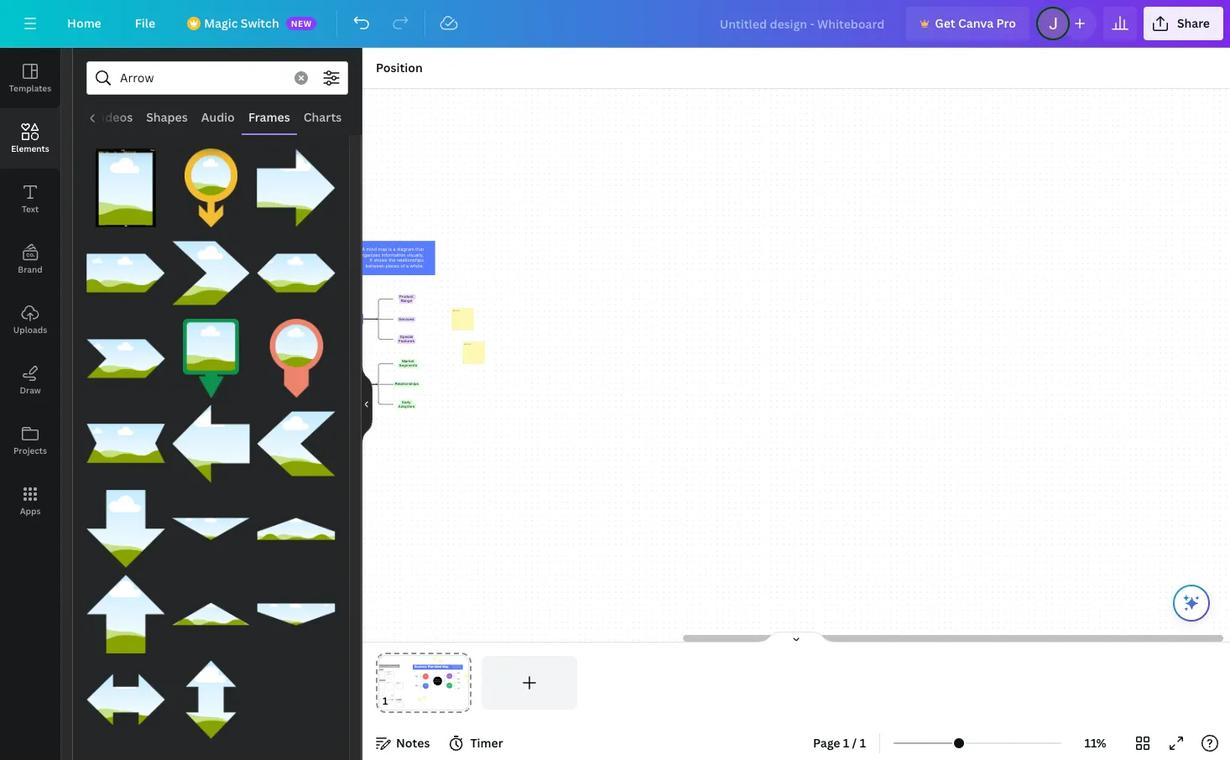 Task type: locate. For each thing, give the bounding box(es) containing it.
elements button
[[0, 108, 60, 169]]

switch
[[241, 15, 279, 31]]

Page title text field
[[395, 693, 402, 710]]

arrow down frame image
[[86, 490, 165, 568]]

photos
[[40, 109, 81, 125]]

arrow up frame image
[[86, 575, 165, 654]]

magic switch
[[204, 15, 279, 31]]

market segments
[[399, 360, 417, 367]]

0 horizontal spatial 1
[[843, 735, 850, 751]]

get canva pro
[[935, 15, 1016, 31]]

pro
[[997, 15, 1016, 31]]

uploads
[[13, 324, 47, 336]]

templates button
[[0, 48, 60, 108]]

circle image frame with arrow image
[[257, 319, 336, 398]]

audio button
[[195, 102, 242, 133]]

canva assistant image
[[1182, 593, 1202, 613]]

diagram
[[397, 246, 414, 252]]

frames button
[[242, 102, 297, 133]]

it
[[370, 258, 373, 263]]

file
[[135, 15, 155, 31]]

draw button
[[0, 350, 60, 410]]

shows
[[374, 258, 387, 263]]

long pentagon block pointing up image
[[257, 490, 336, 568]]

1 horizontal spatial a
[[406, 263, 409, 268]]

a right the of
[[406, 263, 409, 268]]

hide pages image
[[756, 631, 837, 645]]

Search elements search field
[[120, 62, 285, 94]]

get
[[935, 15, 956, 31]]

arrow block 2 right frame image
[[86, 319, 165, 398]]

elements
[[11, 143, 49, 154]]

get canva pro button
[[907, 7, 1030, 40]]

a
[[393, 246, 396, 252], [406, 263, 409, 268]]

timer button
[[444, 730, 510, 757]]

0 horizontal spatial a
[[393, 246, 396, 252]]

2 1 from the left
[[860, 735, 866, 751]]

medium format frame portrait arrows image
[[86, 149, 165, 227]]

segments
[[399, 364, 417, 367]]

main menu bar
[[0, 0, 1230, 48]]

1 vertical spatial a
[[406, 263, 409, 268]]

audio
[[201, 109, 235, 125]]

the
[[389, 258, 396, 263]]

apps button
[[0, 471, 60, 531]]

long pentagon block pointing down image
[[257, 575, 336, 654]]

arrow block convex frame image
[[257, 234, 336, 312]]

photos button
[[33, 102, 87, 133]]

1 right / on the bottom
[[860, 735, 866, 751]]

1 horizontal spatial 1
[[860, 735, 866, 751]]

apps
[[20, 505, 41, 517]]

videos
[[94, 109, 133, 125]]

notes
[[396, 735, 430, 751]]

special features
[[399, 335, 414, 343]]

file button
[[121, 7, 169, 40]]

arrow left frame image
[[172, 404, 250, 483]]

1
[[843, 735, 850, 751], [860, 735, 866, 751]]

a right is on the top left
[[393, 246, 396, 252]]

group
[[86, 138, 165, 227], [172, 138, 250, 227], [257, 138, 336, 227], [86, 224, 165, 312], [172, 234, 250, 312], [257, 234, 336, 312], [172, 309, 250, 398], [257, 309, 336, 398], [86, 319, 165, 398], [172, 394, 250, 483], [257, 394, 336, 483], [86, 404, 165, 483], [86, 480, 165, 568], [172, 490, 250, 568], [257, 490, 336, 568], [86, 565, 165, 654], [172, 575, 250, 654], [257, 575, 336, 654], [86, 650, 165, 739], [172, 660, 250, 739]]

share
[[1177, 15, 1210, 31]]

of
[[401, 263, 405, 268]]

/
[[852, 735, 857, 751]]

between
[[366, 263, 384, 268]]

videos button
[[87, 102, 139, 133]]

1 left / on the bottom
[[843, 735, 850, 751]]

shapes
[[146, 109, 188, 125]]

charts
[[304, 109, 342, 125]]

services
[[399, 317, 414, 321]]

circle image frame with arrow frame image
[[172, 149, 250, 227]]

adopters
[[398, 404, 415, 408]]



Task type: describe. For each thing, give the bounding box(es) containing it.
text button
[[0, 169, 60, 229]]

organizes
[[360, 252, 380, 257]]

11% button
[[1068, 730, 1123, 757]]

acute triangle block pointing down image
[[172, 490, 250, 568]]

new
[[291, 18, 312, 29]]

arrow right frame image
[[257, 149, 336, 227]]

visually.
[[407, 252, 424, 257]]

home
[[67, 15, 101, 31]]

market
[[402, 360, 414, 363]]

shapes button
[[139, 102, 195, 133]]

canva
[[958, 15, 994, 31]]

uploads button
[[0, 290, 60, 350]]

whole.
[[410, 263, 424, 268]]

arrow block pointing left image
[[257, 404, 336, 483]]

11%
[[1085, 735, 1107, 751]]

range
[[401, 299, 412, 303]]

mind
[[366, 246, 377, 252]]

Design title text field
[[706, 7, 900, 40]]

pieces
[[386, 263, 399, 268]]

1 1 from the left
[[843, 735, 850, 751]]

relationships
[[395, 382, 419, 386]]

features
[[399, 339, 414, 343]]

arrow block right frame image
[[86, 234, 165, 312]]

charts button
[[297, 102, 349, 133]]

page
[[813, 735, 841, 751]]

projects button
[[0, 410, 60, 471]]

share button
[[1144, 7, 1224, 40]]

brand
[[18, 264, 43, 275]]

frames
[[248, 109, 290, 125]]

arrow horizontal frame image
[[86, 660, 165, 739]]

page 1 / 1
[[813, 735, 866, 751]]

projects
[[13, 445, 47, 457]]

0 vertical spatial a
[[393, 246, 396, 252]]

position
[[376, 60, 423, 76]]

templates
[[9, 82, 51, 94]]

timer
[[470, 735, 503, 751]]

special
[[400, 335, 413, 339]]

arrow block concave frame image
[[86, 404, 165, 483]]

notes button
[[369, 730, 437, 757]]

hide image
[[362, 364, 373, 444]]

relationships
[[397, 258, 424, 263]]

that
[[416, 246, 424, 252]]

page 1 image
[[376, 656, 471, 710]]

text
[[22, 203, 39, 215]]

magic
[[204, 15, 238, 31]]

is
[[389, 246, 392, 252]]

a
[[362, 246, 365, 252]]

green square with arrow frame image
[[172, 319, 250, 398]]

home link
[[54, 7, 115, 40]]

arrow vertical frame image
[[172, 660, 250, 739]]

early adopters
[[398, 400, 415, 408]]

brand button
[[0, 229, 60, 290]]

side panel tab list
[[0, 48, 60, 531]]

draw
[[20, 384, 41, 396]]

map
[[378, 246, 387, 252]]

product range
[[399, 295, 414, 303]]

position button
[[369, 55, 429, 81]]

product
[[399, 295, 414, 298]]

a mind map is a diagram that organizes information visually. it shows the relationships between pieces of a whole.
[[360, 246, 424, 268]]

information
[[382, 252, 406, 257]]

arrow block pointing right image
[[172, 234, 250, 312]]

acute triangle block pointing up image
[[172, 575, 250, 654]]

early
[[402, 400, 411, 404]]



Task type: vqa. For each thing, say whether or not it's contained in the screenshot.
snowflake
no



